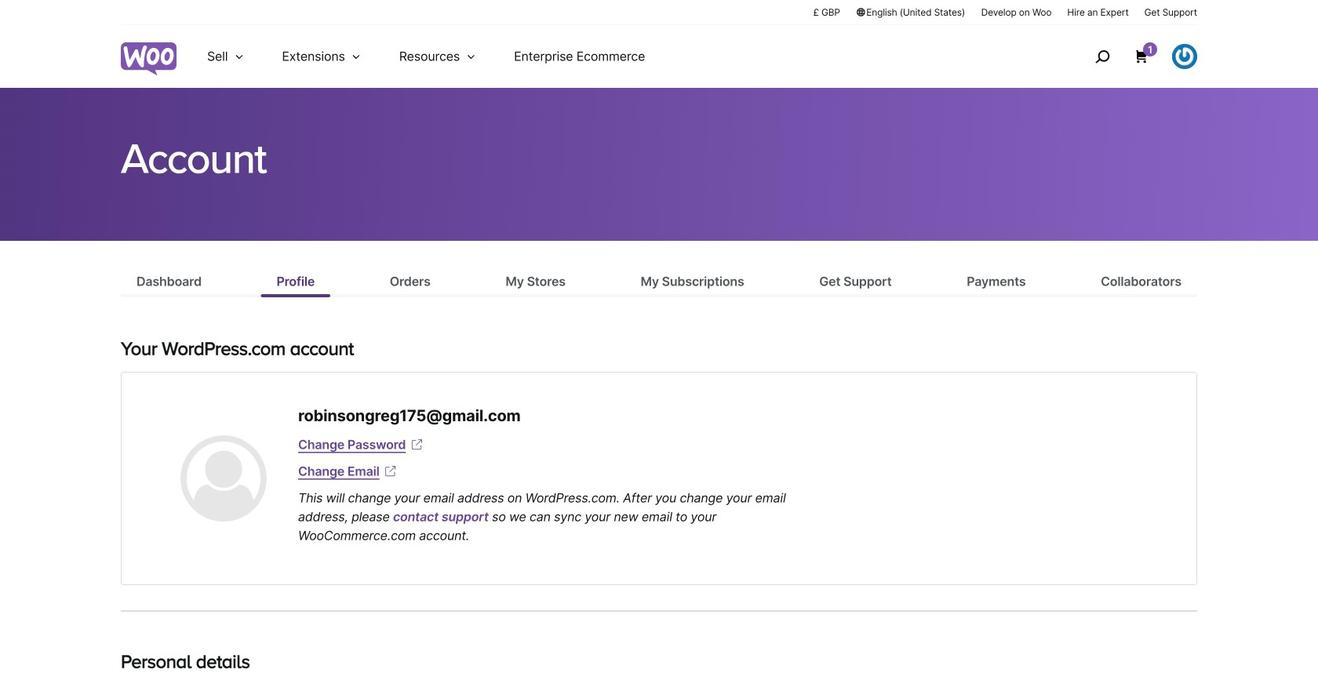 Task type: vqa. For each thing, say whether or not it's contained in the screenshot.
checkbox
no



Task type: describe. For each thing, give the bounding box(es) containing it.
external link image
[[383, 464, 398, 480]]

search image
[[1090, 44, 1115, 69]]



Task type: locate. For each thing, give the bounding box(es) containing it.
gravatar image image
[[181, 436, 267, 522]]

external link image
[[409, 437, 425, 453]]

open account menu image
[[1173, 44, 1198, 69]]

service navigation menu element
[[1062, 31, 1198, 82]]



